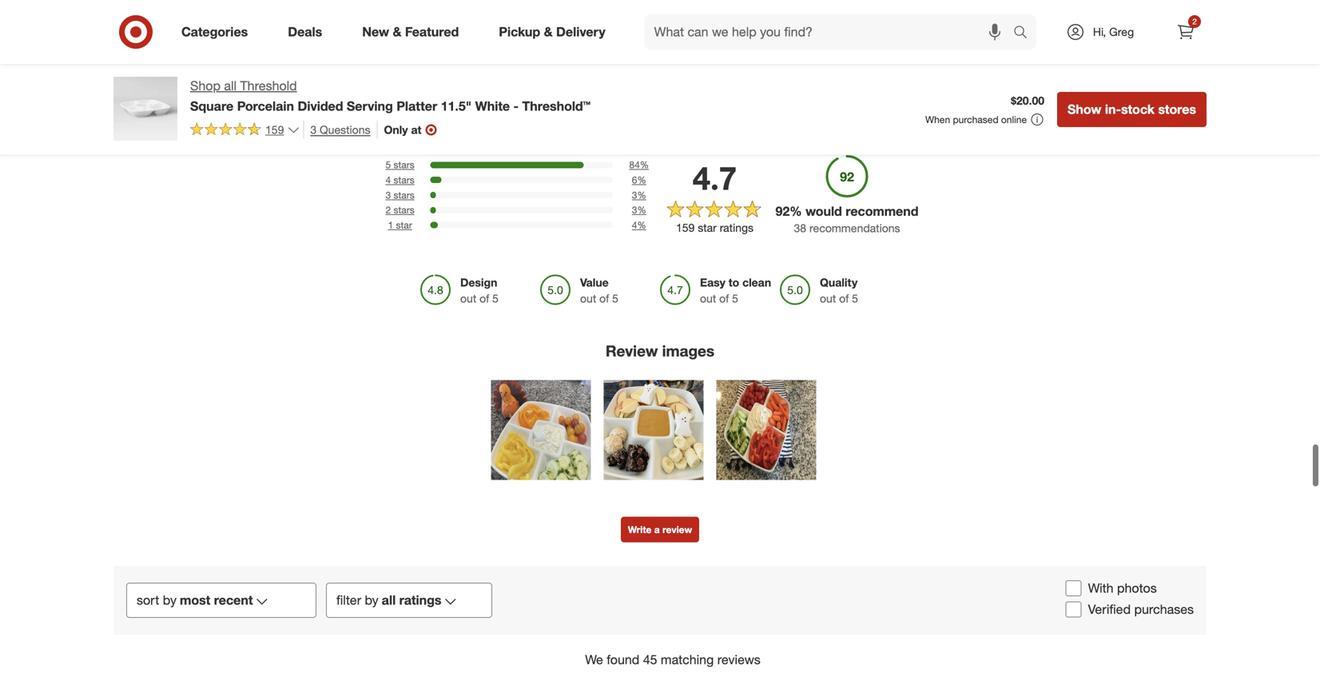 Task type: describe. For each thing, give the bounding box(es) containing it.
most
[[180, 593, 210, 608]]

purchased
[[953, 113, 999, 125]]

easy to clean out of 5
[[700, 275, 772, 305]]

of for value
[[600, 291, 609, 305]]

stores
[[1159, 101, 1197, 117]]

purchases
[[1135, 602, 1194, 617]]

reviews
[[697, 103, 770, 126]]

online
[[1002, 113, 1027, 125]]

shop
[[190, 78, 221, 94]]

5 stars
[[386, 159, 415, 171]]

categories link
[[168, 14, 268, 50]]

deals link
[[274, 14, 342, 50]]

$20.00
[[1011, 94, 1045, 108]]

value
[[580, 275, 609, 289]]

stars for 4 stars
[[394, 174, 415, 186]]

would
[[806, 203, 842, 219]]

shop all threshold square porcelain divided serving platter 11.5" white - threshold™
[[190, 78, 591, 114]]

2 for 2
[[1193, 16, 1197, 26]]

to
[[729, 275, 740, 289]]

images
[[662, 342, 715, 360]]

review images
[[606, 342, 715, 360]]

user image by @squirrelhollowschool image
[[868, 0, 1047, 61]]

threshold™
[[522, 98, 591, 114]]

show
[[1068, 101, 1102, 117]]

search
[[1006, 26, 1045, 41]]

write a review
[[628, 523, 692, 535]]

2 link
[[1169, 14, 1204, 50]]

matching
[[661, 652, 714, 668]]

out inside easy to clean out of 5
[[700, 291, 716, 305]]

1
[[388, 219, 393, 231]]

when
[[926, 113, 951, 125]]

pickup
[[499, 24, 541, 40]]

value out of 5
[[580, 275, 619, 305]]

show in-stock stores button
[[1058, 92, 1207, 127]]

11.5"
[[441, 98, 472, 114]]

38
[[794, 221, 807, 235]]

user image by @casually.candis image
[[1060, 0, 1239, 61]]

deals
[[288, 24, 322, 40]]

5 for quality out of 5
[[852, 291, 858, 305]]

questions
[[320, 123, 371, 137]]

found
[[607, 652, 640, 668]]

search button
[[1006, 14, 1045, 53]]

guest ratings & reviews
[[550, 103, 770, 126]]

square
[[190, 98, 234, 114]]

serving
[[347, 98, 393, 114]]

92
[[776, 203, 790, 219]]

reviews
[[718, 652, 761, 668]]

pickup & delivery
[[499, 24, 606, 40]]

photos
[[1118, 580, 1157, 596]]

% for 3 stars
[[637, 189, 647, 201]]

3 % for 2 stars
[[632, 204, 647, 216]]

5 inside easy to clean out of 5
[[732, 291, 739, 305]]

delivery
[[556, 24, 606, 40]]

1 vertical spatial ratings
[[399, 593, 442, 608]]

in-
[[1105, 101, 1122, 117]]

categories
[[181, 24, 248, 40]]

4 stars
[[386, 174, 415, 186]]

45
[[643, 652, 657, 668]]

1 star
[[388, 219, 412, 231]]

user image by @kinderkindnessandchaos image
[[101, 0, 280, 61]]

verified
[[1089, 602, 1131, 617]]

porcelain
[[237, 98, 294, 114]]

we found 45 matching reviews
[[585, 652, 761, 668]]

new & featured link
[[349, 14, 479, 50]]

user image by @itsthesemplelife image
[[484, 0, 664, 61]]

new & featured
[[362, 24, 459, 40]]

92 % would recommend 38 recommendations
[[776, 203, 919, 235]]

show in-stock stores
[[1068, 101, 1197, 117]]

3 up the 2 stars
[[386, 189, 391, 201]]

1 horizontal spatial ratings
[[720, 221, 754, 235]]

filter
[[337, 593, 361, 608]]

star for 159
[[698, 221, 717, 235]]

-
[[514, 98, 519, 114]]

4.7
[[693, 158, 737, 197]]

by for sort by
[[163, 593, 177, 608]]

sort
[[137, 593, 159, 608]]

design out of 5
[[460, 275, 499, 305]]

write a review button
[[621, 517, 700, 542]]

out for quality out of 5
[[820, 291, 836, 305]]

with
[[1089, 580, 1114, 596]]

84 %
[[629, 159, 649, 171]]

stock
[[1122, 101, 1155, 117]]

quality out of 5
[[820, 275, 858, 305]]

6 %
[[632, 174, 647, 186]]

featured
[[405, 24, 459, 40]]

3 up 4 %
[[632, 204, 637, 216]]

4 for 4 stars
[[386, 174, 391, 186]]

ratings
[[607, 103, 674, 126]]

greg
[[1110, 25, 1134, 39]]

with photos
[[1089, 580, 1157, 596]]

2 for 2 stars
[[386, 204, 391, 216]]



Task type: vqa. For each thing, say whether or not it's contained in the screenshot.
topmost "159"
yes



Task type: locate. For each thing, give the bounding box(es) containing it.
1 horizontal spatial star
[[698, 221, 717, 235]]

user image by @britt_meowphy image
[[293, 0, 472, 61]]

%
[[640, 159, 649, 171], [637, 174, 647, 186], [637, 189, 647, 201], [790, 203, 802, 219], [637, 204, 647, 216], [637, 219, 647, 231]]

of inside the value out of 5
[[600, 291, 609, 305]]

filter by all ratings
[[337, 593, 442, 608]]

verified purchases
[[1089, 602, 1194, 617]]

6
[[632, 174, 637, 186]]

3 % up 4 %
[[632, 204, 647, 216]]

2 3 % from the top
[[632, 204, 647, 216]]

review
[[663, 523, 692, 535]]

159 for 159 star ratings
[[676, 221, 695, 235]]

all right filter
[[382, 593, 396, 608]]

by right sort
[[163, 593, 177, 608]]

% for 2 stars
[[637, 204, 647, 216]]

0 vertical spatial 2
[[1193, 16, 1197, 26]]

2
[[1193, 16, 1197, 26], [386, 204, 391, 216]]

3 stars from the top
[[394, 189, 415, 201]]

5 for design out of 5
[[493, 291, 499, 305]]

2 of from the left
[[600, 291, 609, 305]]

0 horizontal spatial &
[[393, 24, 402, 40]]

stars
[[394, 159, 415, 171], [394, 174, 415, 186], [394, 189, 415, 201], [394, 204, 415, 216]]

5 up review
[[612, 291, 619, 305]]

0 vertical spatial ratings
[[720, 221, 754, 235]]

1 stars from the top
[[394, 159, 415, 171]]

at
[[411, 123, 422, 137]]

1 vertical spatial 2
[[386, 204, 391, 216]]

of inside easy to clean out of 5
[[720, 291, 729, 305]]

out down quality
[[820, 291, 836, 305]]

out inside design out of 5
[[460, 291, 477, 305]]

of inside quality out of 5
[[839, 291, 849, 305]]

new
[[362, 24, 389, 40]]

ratings right filter
[[399, 593, 442, 608]]

guest review image 1 of 3, zoom in image
[[491, 380, 591, 480]]

only at
[[384, 123, 422, 137]]

1 horizontal spatial &
[[544, 24, 553, 40]]

4 of from the left
[[839, 291, 849, 305]]

of inside design out of 5
[[480, 291, 489, 305]]

of
[[480, 291, 489, 305], [600, 291, 609, 305], [720, 291, 729, 305], [839, 291, 849, 305]]

5 down to
[[732, 291, 739, 305]]

divided
[[298, 98, 343, 114]]

& right new
[[393, 24, 402, 40]]

159 link
[[190, 121, 300, 140]]

0 vertical spatial 4
[[386, 174, 391, 186]]

3 questions link
[[303, 121, 371, 139]]

out for value out of 5
[[580, 291, 597, 305]]

recent
[[214, 593, 253, 608]]

With photos checkbox
[[1066, 580, 1082, 596]]

4 down 6
[[632, 219, 637, 231]]

& for new
[[393, 24, 402, 40]]

stars for 3 stars
[[394, 189, 415, 201]]

review
[[606, 342, 658, 360]]

0 horizontal spatial all
[[224, 78, 237, 94]]

0 horizontal spatial 159
[[265, 123, 284, 137]]

159
[[265, 123, 284, 137], [676, 221, 695, 235]]

of down value
[[600, 291, 609, 305]]

stars for 2 stars
[[394, 204, 415, 216]]

1 horizontal spatial all
[[382, 593, 396, 608]]

4 out from the left
[[820, 291, 836, 305]]

of for quality
[[839, 291, 849, 305]]

0 horizontal spatial 2
[[386, 204, 391, 216]]

guest review image 3 of 3, zoom in image
[[717, 380, 817, 480]]

2 stars
[[386, 204, 415, 216]]

0 horizontal spatial by
[[163, 593, 177, 608]]

1 3 % from the top
[[632, 189, 647, 201]]

1 out from the left
[[460, 291, 477, 305]]

5 up 4 stars
[[386, 159, 391, 171]]

0 vertical spatial 3 %
[[632, 189, 647, 201]]

159 right 4 %
[[676, 221, 695, 235]]

1 vertical spatial 4
[[632, 219, 637, 231]]

star down the 4.7
[[698, 221, 717, 235]]

0 horizontal spatial 4
[[386, 174, 391, 186]]

& right ratings
[[679, 103, 692, 126]]

4 down '5 stars'
[[386, 174, 391, 186]]

out down value
[[580, 291, 597, 305]]

all inside shop all threshold square porcelain divided serving platter 11.5" white - threshold™
[[224, 78, 237, 94]]

stars up 4 stars
[[394, 159, 415, 171]]

159 for 159
[[265, 123, 284, 137]]

& for pickup
[[544, 24, 553, 40]]

% inside '92 % would recommend 38 recommendations'
[[790, 203, 802, 219]]

3 % down 6 %
[[632, 189, 647, 201]]

of for design
[[480, 291, 489, 305]]

0 vertical spatial 159
[[265, 123, 284, 137]]

of down quality
[[839, 291, 849, 305]]

by for filter by
[[365, 593, 379, 608]]

159 star ratings
[[676, 221, 754, 235]]

0 horizontal spatial star
[[396, 219, 412, 231]]

by
[[163, 593, 177, 608], [365, 593, 379, 608]]

we
[[585, 652, 603, 668]]

3 down divided
[[310, 123, 317, 137]]

5 inside quality out of 5
[[852, 291, 858, 305]]

star right 1
[[396, 219, 412, 231]]

easy
[[700, 275, 726, 289]]

1 horizontal spatial by
[[365, 593, 379, 608]]

0 horizontal spatial ratings
[[399, 593, 442, 608]]

design
[[460, 275, 498, 289]]

2 out from the left
[[580, 291, 597, 305]]

sort by most recent
[[137, 593, 253, 608]]

% for 1 star
[[637, 219, 647, 231]]

2 horizontal spatial &
[[679, 103, 692, 126]]

threshold
[[240, 78, 297, 94]]

5 inside design out of 5
[[493, 291, 499, 305]]

0 vertical spatial all
[[224, 78, 237, 94]]

84
[[629, 159, 640, 171]]

by right filter
[[365, 593, 379, 608]]

image of square porcelain divided serving platter 11.5" white - threshold™ image
[[114, 77, 177, 141]]

5
[[386, 159, 391, 171], [493, 291, 499, 305], [612, 291, 619, 305], [732, 291, 739, 305], [852, 291, 858, 305]]

guest review image 2 of 3, zoom in image
[[604, 380, 704, 480]]

Verified purchases checkbox
[[1066, 602, 1082, 618]]

of down design
[[480, 291, 489, 305]]

out for design out of 5
[[460, 291, 477, 305]]

4 stars from the top
[[394, 204, 415, 216]]

5 down quality
[[852, 291, 858, 305]]

recommend
[[846, 203, 919, 219]]

2 stars from the top
[[394, 174, 415, 186]]

1 horizontal spatial 2
[[1193, 16, 1197, 26]]

4 %
[[632, 219, 647, 231]]

2 inside 2 'link'
[[1193, 16, 1197, 26]]

out down design
[[460, 291, 477, 305]]

3
[[310, 123, 317, 137], [386, 189, 391, 201], [632, 189, 637, 201], [632, 204, 637, 216]]

1 horizontal spatial 159
[[676, 221, 695, 235]]

when purchased online
[[926, 113, 1027, 125]]

white
[[475, 98, 510, 114]]

recommendations
[[810, 221, 901, 235]]

3 stars
[[386, 189, 415, 201]]

1 horizontal spatial 4
[[632, 219, 637, 231]]

5 down design
[[493, 291, 499, 305]]

1 vertical spatial 159
[[676, 221, 695, 235]]

3 questions
[[310, 123, 371, 137]]

hi, greg
[[1094, 25, 1134, 39]]

stars up the 1 star
[[394, 204, 415, 216]]

What can we help you find? suggestions appear below search field
[[645, 14, 1018, 50]]

3 of from the left
[[720, 291, 729, 305]]

2 by from the left
[[365, 593, 379, 608]]

of down to
[[720, 291, 729, 305]]

4
[[386, 174, 391, 186], [632, 219, 637, 231]]

3 down 6
[[632, 189, 637, 201]]

3 % for 3 stars
[[632, 189, 647, 201]]

out inside quality out of 5
[[820, 291, 836, 305]]

% for 5 stars
[[640, 159, 649, 171]]

3 out from the left
[[700, 291, 716, 305]]

stars up the 2 stars
[[394, 189, 415, 201]]

all right shop
[[224, 78, 237, 94]]

% for 4 stars
[[637, 174, 647, 186]]

5 inside the value out of 5
[[612, 291, 619, 305]]

out inside the value out of 5
[[580, 291, 597, 305]]

1 by from the left
[[163, 593, 177, 608]]

star
[[396, 219, 412, 231], [698, 221, 717, 235]]

1 of from the left
[[480, 291, 489, 305]]

&
[[393, 24, 402, 40], [544, 24, 553, 40], [679, 103, 692, 126]]

out
[[460, 291, 477, 305], [580, 291, 597, 305], [700, 291, 716, 305], [820, 291, 836, 305]]

clean
[[743, 275, 772, 289]]

1 vertical spatial all
[[382, 593, 396, 608]]

ratings down the 4.7
[[720, 221, 754, 235]]

platter
[[397, 98, 437, 114]]

5 for value out of 5
[[612, 291, 619, 305]]

1 vertical spatial 3 %
[[632, 204, 647, 216]]

star for 1
[[396, 219, 412, 231]]

all
[[224, 78, 237, 94], [382, 593, 396, 608]]

a
[[654, 523, 660, 535]]

hi,
[[1094, 25, 1107, 39]]

stars for 5 stars
[[394, 159, 415, 171]]

write
[[628, 523, 652, 535]]

159 down porcelain
[[265, 123, 284, 137]]

guest
[[550, 103, 602, 126]]

4 for 4 %
[[632, 219, 637, 231]]

pickup & delivery link
[[485, 14, 626, 50]]

only
[[384, 123, 408, 137]]

& right the pickup
[[544, 24, 553, 40]]

2 right the greg
[[1193, 16, 1197, 26]]

quality
[[820, 275, 858, 289]]

stars up 3 stars on the left top of page
[[394, 174, 415, 186]]

user image by @teachingbythemountains image
[[676, 0, 855, 61]]

2 up 1
[[386, 204, 391, 216]]

out down easy
[[700, 291, 716, 305]]



